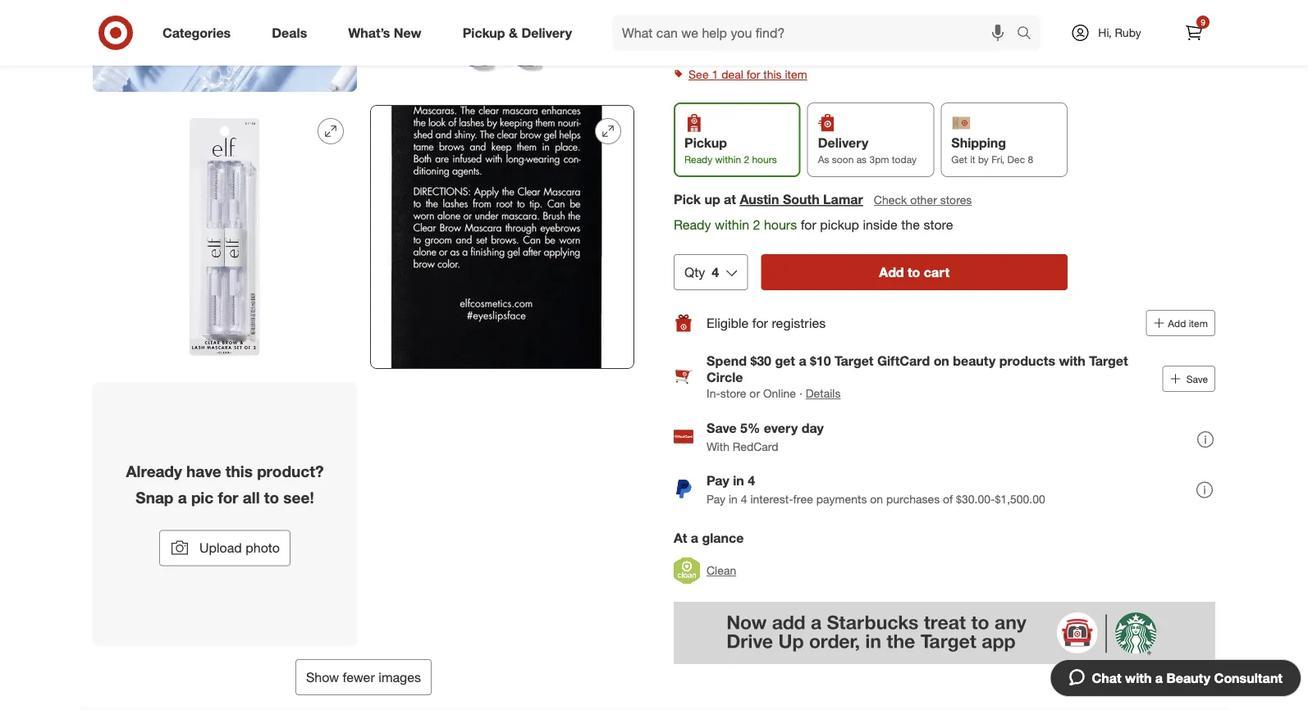 Task type: describe. For each thing, give the bounding box(es) containing it.
in-
[[707, 386, 720, 401]]

photo
[[246, 541, 280, 557]]

chat with a beauty consultant button
[[1050, 660, 1302, 698]]

have
[[186, 462, 221, 481]]

to inside add to cart button
[[908, 264, 920, 280]]

pick up at austin south lamar
[[674, 192, 863, 208]]

0 vertical spatial item
[[785, 67, 807, 82]]

as
[[857, 153, 867, 166]]

categories link
[[149, 15, 251, 51]]

ready inside pickup ready within 2 hours
[[684, 153, 713, 166]]

glance
[[702, 530, 744, 546]]

eligible for registries
[[707, 315, 826, 331]]

pickup for &
[[463, 25, 505, 41]]

on inside pay in 4 pay in 4 interest-free payments on purchases of $30.00-$1,500.00
[[870, 492, 883, 506]]

payments
[[816, 492, 867, 506]]

shipping get it by fri, dec 8
[[951, 134, 1033, 166]]

online
[[763, 386, 796, 401]]

get
[[775, 353, 795, 369]]

pickup ready within 2 hours
[[684, 134, 777, 166]]

&
[[509, 25, 518, 41]]

2 target from the left
[[1089, 353, 1128, 369]]

cart
[[924, 264, 950, 280]]

show fewer images button
[[295, 660, 432, 696]]

1 pay from the top
[[707, 473, 729, 489]]

for inside the already have this product? snap a pic for all to see!
[[218, 488, 238, 507]]

chat with a beauty consultant
[[1092, 671, 1283, 687]]

deals
[[272, 25, 307, 41]]

0 horizontal spatial delivery
[[521, 25, 572, 41]]

upload photo button
[[159, 531, 291, 567]]

qty 4
[[684, 264, 719, 280]]

by
[[978, 153, 989, 166]]

pickup & delivery link
[[449, 15, 593, 51]]

categories
[[163, 25, 231, 41]]

1 horizontal spatial austin
[[740, 192, 779, 208]]

what's
[[348, 25, 390, 41]]

add for add item
[[1168, 317, 1186, 329]]

check other stores button
[[873, 191, 973, 209]]

1 horizontal spatial 4
[[741, 492, 747, 506]]

e.l.f. eyebrow enhancer set - 0.08 fl oz/2ct, 7 of 8 image
[[370, 105, 634, 369]]

3pm
[[870, 153, 889, 166]]

with inside chat with a beauty consultant button
[[1125, 671, 1152, 687]]

delivery inside delivery as soon as 3pm today
[[818, 134, 869, 150]]

for right eligible
[[752, 315, 768, 331]]

a inside spend $30 get a $10 target giftcard on beauty products with target circle in-store or online ∙ details
[[799, 353, 806, 369]]

$5.00
[[674, 16, 720, 39]]

every
[[764, 421, 798, 437]]

pickup
[[820, 217, 859, 233]]

snap
[[136, 488, 174, 507]]

already
[[126, 462, 182, 481]]

What can we help you find? suggestions appear below search field
[[612, 15, 1021, 51]]

1 vertical spatial hours
[[764, 217, 797, 233]]

1 target from the left
[[835, 353, 874, 369]]

2 inside pickup ready within 2 hours
[[744, 153, 749, 166]]

at austin south lamar
[[674, 44, 788, 58]]

interest-
[[751, 492, 793, 506]]

at a glance
[[674, 530, 744, 546]]

(
[[723, 23, 726, 37]]

beauty
[[1167, 671, 1211, 687]]

redcard
[[733, 439, 779, 454]]

qty
[[684, 264, 705, 280]]

eligible
[[707, 315, 749, 331]]

a inside the already have this product? snap a pic for all to see!
[[178, 488, 187, 507]]

9 link
[[1176, 15, 1212, 51]]

fewer
[[343, 670, 375, 686]]

ounce
[[789, 23, 821, 37]]

chat
[[1092, 671, 1122, 687]]

stores
[[940, 193, 972, 207]]

other
[[910, 193, 937, 207]]

see!
[[283, 488, 314, 507]]

1 vertical spatial in
[[729, 492, 738, 506]]

pay in 4 pay in 4 interest-free payments on purchases of $30.00-$1,500.00
[[707, 473, 1045, 506]]

pic
[[191, 488, 213, 507]]

a inside button
[[1155, 671, 1163, 687]]

pick
[[674, 192, 701, 208]]

clean button
[[674, 553, 736, 589]]

or
[[750, 386, 760, 401]]

2 horizontal spatial 4
[[748, 473, 755, 489]]

advertisement region
[[674, 602, 1215, 665]]

it
[[970, 153, 975, 166]]

check
[[874, 193, 907, 207]]

0 vertical spatial in
[[733, 473, 744, 489]]

details
[[806, 386, 841, 401]]

∙
[[799, 386, 803, 401]]

the
[[901, 217, 920, 233]]

add item
[[1168, 317, 1208, 329]]

austin south lamar button
[[740, 190, 863, 209]]

free
[[793, 492, 813, 506]]

what's new
[[348, 25, 422, 41]]

hi, ruby
[[1098, 25, 1141, 40]]

see
[[689, 67, 709, 82]]

8
[[1028, 153, 1033, 166]]

0 vertical spatial lamar
[[756, 44, 788, 58]]

save for save
[[1186, 373, 1208, 385]]

circle
[[707, 369, 743, 385]]

add for add to cart
[[879, 264, 904, 280]]

consultant
[[1214, 671, 1283, 687]]

of
[[943, 492, 953, 506]]

dec
[[1007, 153, 1025, 166]]

1
[[712, 67, 718, 82]]



Task type: locate. For each thing, give the bounding box(es) containing it.
this up all
[[226, 462, 253, 481]]

fri,
[[992, 153, 1005, 166]]

day
[[802, 421, 824, 437]]

0 horizontal spatial store
[[720, 386, 746, 401]]

0 vertical spatial delivery
[[521, 25, 572, 41]]

hi,
[[1098, 25, 1112, 40]]

2 within from the top
[[715, 217, 749, 233]]

1 vertical spatial ready
[[674, 217, 711, 233]]

a right at
[[691, 530, 698, 546]]

1 horizontal spatial at
[[724, 192, 736, 208]]

show
[[306, 670, 339, 686]]

2
[[744, 153, 749, 166], [753, 217, 760, 233]]

inside
[[863, 217, 898, 233]]

in
[[733, 473, 744, 489], [729, 492, 738, 506]]

with
[[707, 439, 730, 454]]

south
[[722, 44, 752, 58], [783, 192, 820, 208]]

1 vertical spatial with
[[1125, 671, 1152, 687]]

details button
[[806, 386, 841, 402]]

a left pic
[[178, 488, 187, 507]]

on right payments
[[870, 492, 883, 506]]

item down ounce in the top right of the page
[[785, 67, 807, 82]]

1 vertical spatial delivery
[[818, 134, 869, 150]]

giftcard
[[877, 353, 930, 369]]

to left cart
[[908, 264, 920, 280]]

4 right qty
[[712, 264, 719, 280]]

store down circle
[[720, 386, 746, 401]]

to right all
[[264, 488, 279, 507]]

store inside spend $30 get a $10 target giftcard on beauty products with target circle in-store or online ∙ details
[[720, 386, 746, 401]]

see 1 deal for this item link
[[674, 63, 1215, 86]]

within down up
[[715, 217, 749, 233]]

9
[[1201, 17, 1205, 27]]

0 vertical spatial 4
[[712, 264, 719, 280]]

5%
[[740, 421, 760, 437]]

what's new link
[[334, 15, 442, 51]]

add to cart
[[879, 264, 950, 280]]

save for save 5% every day with redcard
[[707, 421, 737, 437]]

2 down pick up at austin south lamar at the right of page
[[753, 217, 760, 233]]

1 vertical spatial this
[[226, 462, 253, 481]]

1 within from the top
[[715, 153, 741, 166]]

delivery as soon as 3pm today
[[818, 134, 917, 166]]

within up up
[[715, 153, 741, 166]]

0 vertical spatial store
[[924, 217, 953, 233]]

add up save button
[[1168, 317, 1186, 329]]

1 horizontal spatial item
[[1189, 317, 1208, 329]]

austin up see
[[687, 44, 719, 58]]

hours down pick up at austin south lamar at the right of page
[[764, 217, 797, 233]]

registries
[[772, 315, 826, 331]]

south down $62.50
[[722, 44, 752, 58]]

0 vertical spatial south
[[722, 44, 752, 58]]

product?
[[257, 462, 324, 481]]

1 horizontal spatial store
[[924, 217, 953, 233]]

shipping
[[951, 134, 1006, 150]]

4 left interest-
[[741, 492, 747, 506]]

1 vertical spatial within
[[715, 217, 749, 233]]

0 vertical spatial with
[[1059, 353, 1086, 369]]

0 vertical spatial save
[[1186, 373, 1208, 385]]

save down add item
[[1186, 373, 1208, 385]]

target right products
[[1089, 353, 1128, 369]]

upload
[[199, 541, 242, 557]]

show fewer images
[[306, 670, 421, 686]]

save
[[1186, 373, 1208, 385], [707, 421, 737, 437]]

add item button
[[1146, 310, 1215, 336]]

this inside the already have this product? snap a pic for all to see!
[[226, 462, 253, 481]]

see 1 deal for this item
[[689, 67, 807, 82]]

0 horizontal spatial 4
[[712, 264, 719, 280]]

pickup left &
[[463, 25, 505, 41]]

ready within 2 hours for pickup inside the store
[[674, 217, 953, 233]]

save 5% every day with redcard
[[707, 421, 824, 454]]

1 horizontal spatial delivery
[[818, 134, 869, 150]]

1 vertical spatial 2
[[753, 217, 760, 233]]

delivery right &
[[521, 25, 572, 41]]

0 vertical spatial within
[[715, 153, 741, 166]]

up
[[705, 192, 720, 208]]

with
[[1059, 353, 1086, 369], [1125, 671, 1152, 687]]

hours up pick up at austin south lamar at the right of page
[[752, 153, 777, 166]]

0 vertical spatial pickup
[[463, 25, 505, 41]]

image gallery element
[[93, 0, 634, 696]]

0 vertical spatial austin
[[687, 44, 719, 58]]

sponsored
[[1167, 666, 1215, 679]]

1 vertical spatial lamar
[[823, 192, 863, 208]]

0 horizontal spatial item
[[785, 67, 807, 82]]

a
[[799, 353, 806, 369], [178, 488, 187, 507], [691, 530, 698, 546], [1155, 671, 1163, 687]]

soon
[[832, 153, 854, 166]]

0 vertical spatial on
[[934, 353, 949, 369]]

as
[[818, 153, 829, 166]]

target right the $10
[[835, 353, 874, 369]]

0 horizontal spatial this
[[226, 462, 253, 481]]

in left interest-
[[729, 492, 738, 506]]

1 vertical spatial add
[[1168, 317, 1186, 329]]

add to cart button
[[761, 254, 1068, 290]]

with right chat
[[1125, 671, 1152, 687]]

2 vertical spatial 4
[[741, 492, 747, 506]]

check other stores
[[874, 193, 972, 207]]

2 up pick up at austin south lamar at the right of page
[[744, 153, 749, 166]]

1 vertical spatial item
[[1189, 317, 1208, 329]]

1 vertical spatial at
[[724, 192, 736, 208]]

austin right up
[[740, 192, 779, 208]]

a left beauty
[[1155, 671, 1163, 687]]

hours
[[752, 153, 777, 166], [764, 217, 797, 233]]

1 vertical spatial save
[[707, 421, 737, 437]]

pay
[[707, 473, 729, 489], [707, 492, 726, 506]]

1 horizontal spatial lamar
[[823, 192, 863, 208]]

0 vertical spatial this
[[763, 67, 782, 82]]

0 horizontal spatial at
[[674, 44, 684, 58]]

1 horizontal spatial add
[[1168, 317, 1186, 329]]

save inside save 5% every day with redcard
[[707, 421, 737, 437]]

hours inside pickup ready within 2 hours
[[752, 153, 777, 166]]

0 horizontal spatial pickup
[[463, 25, 505, 41]]

ready up pick
[[684, 153, 713, 166]]

1 horizontal spatial with
[[1125, 671, 1152, 687]]

spend $30 get a $10 target giftcard on beauty products with target circle in-store or online ∙ details
[[707, 353, 1128, 401]]

ruby
[[1115, 25, 1141, 40]]

add left cart
[[879, 264, 904, 280]]

1 vertical spatial on
[[870, 492, 883, 506]]

deal
[[722, 67, 743, 82]]

0 vertical spatial at
[[674, 44, 684, 58]]

item inside button
[[1189, 317, 1208, 329]]

0 vertical spatial 2
[[744, 153, 749, 166]]

this right "deal"
[[763, 67, 782, 82]]

item
[[785, 67, 807, 82], [1189, 317, 1208, 329]]

1 vertical spatial 4
[[748, 473, 755, 489]]

target
[[835, 353, 874, 369], [1089, 353, 1128, 369]]

0 vertical spatial add
[[879, 264, 904, 280]]

1 horizontal spatial 2
[[753, 217, 760, 233]]

add inside button
[[879, 264, 904, 280]]

lamar down /fluid
[[756, 44, 788, 58]]

pickup & delivery
[[463, 25, 572, 41]]

4
[[712, 264, 719, 280], [748, 473, 755, 489], [741, 492, 747, 506]]

ready down pick
[[674, 217, 711, 233]]

$62.50
[[726, 23, 760, 37]]

1 horizontal spatial save
[[1186, 373, 1208, 385]]

0 horizontal spatial to
[[264, 488, 279, 507]]

0 horizontal spatial lamar
[[756, 44, 788, 58]]

1 vertical spatial south
[[783, 192, 820, 208]]

0 horizontal spatial target
[[835, 353, 874, 369]]

0 horizontal spatial add
[[879, 264, 904, 280]]

1 horizontal spatial south
[[783, 192, 820, 208]]

1 vertical spatial pay
[[707, 492, 726, 506]]

for down austin south lamar button
[[801, 217, 816, 233]]

$1,500.00
[[995, 492, 1045, 506]]

to inside the already have this product? snap a pic for all to see!
[[264, 488, 279, 507]]

upload photo
[[199, 541, 280, 557]]

at down $5.00
[[674, 44, 684, 58]]

1 vertical spatial store
[[720, 386, 746, 401]]

clean
[[707, 564, 736, 578]]

delivery up soon
[[818, 134, 869, 150]]

for right "deal"
[[747, 67, 760, 82]]

0 vertical spatial hours
[[752, 153, 777, 166]]

austin
[[687, 44, 719, 58], [740, 192, 779, 208]]

1 vertical spatial austin
[[740, 192, 779, 208]]

lamar up pickup
[[823, 192, 863, 208]]

products
[[1000, 353, 1055, 369]]

lamar
[[756, 44, 788, 58], [823, 192, 863, 208]]

$30
[[750, 353, 771, 369]]

pickup up up
[[684, 134, 727, 150]]

1 horizontal spatial on
[[934, 353, 949, 369]]

1 horizontal spatial target
[[1089, 353, 1128, 369]]

0 horizontal spatial south
[[722, 44, 752, 58]]

at
[[674, 530, 687, 546]]

save up with
[[707, 421, 737, 437]]

today
[[892, 153, 917, 166]]

for
[[747, 67, 760, 82], [801, 217, 816, 233], [752, 315, 768, 331], [218, 488, 238, 507]]

0 horizontal spatial on
[[870, 492, 883, 506]]

0 horizontal spatial with
[[1059, 353, 1086, 369]]

at right up
[[724, 192, 736, 208]]

store right the the
[[924, 217, 953, 233]]

at
[[674, 44, 684, 58], [724, 192, 736, 208]]

2 pay from the top
[[707, 492, 726, 506]]

pickup inside pickup ready within 2 hours
[[684, 134, 727, 150]]

save inside button
[[1186, 373, 1208, 385]]

a right get
[[799, 353, 806, 369]]

1 vertical spatial to
[[264, 488, 279, 507]]

e.l.f. eyebrow enhancer set - 0.08 fl oz/2ct, 4 of 8 image
[[93, 0, 357, 92]]

pay up glance
[[707, 492, 726, 506]]

purchases
[[886, 492, 940, 506]]

1 horizontal spatial this
[[763, 67, 782, 82]]

within inside pickup ready within 2 hours
[[715, 153, 741, 166]]

in down "redcard"
[[733, 473, 744, 489]]

e.l.f. eyebrow enhancer set - 0.08 fl oz/2ct, 5 of 8 image
[[370, 0, 634, 92]]

4 up interest-
[[748, 473, 755, 489]]

0 horizontal spatial 2
[[744, 153, 749, 166]]

add inside button
[[1168, 317, 1186, 329]]

0 vertical spatial to
[[908, 264, 920, 280]]

deals link
[[258, 15, 328, 51]]

1 vertical spatial pickup
[[684, 134, 727, 150]]

item up save button
[[1189, 317, 1208, 329]]

on left beauty
[[934, 353, 949, 369]]

new
[[394, 25, 422, 41]]

0 horizontal spatial austin
[[687, 44, 719, 58]]

0 vertical spatial ready
[[684, 153, 713, 166]]

e.l.f. eyebrow enhancer set - 0.08 fl oz/2ct, 6 of 8 image
[[93, 105, 357, 369]]

on inside spend $30 get a $10 target giftcard on beauty products with target circle in-store or online ∙ details
[[934, 353, 949, 369]]

images
[[379, 670, 421, 686]]

/fluid
[[760, 23, 786, 37]]

1 horizontal spatial to
[[908, 264, 920, 280]]

south up the "ready within 2 hours for pickup inside the store"
[[783, 192, 820, 208]]

with inside spend $30 get a $10 target giftcard on beauty products with target circle in-store or online ∙ details
[[1059, 353, 1086, 369]]

0 vertical spatial pay
[[707, 473, 729, 489]]

1 horizontal spatial pickup
[[684, 134, 727, 150]]

for left all
[[218, 488, 238, 507]]

$30.00-
[[956, 492, 995, 506]]

store
[[924, 217, 953, 233], [720, 386, 746, 401]]

pay down with
[[707, 473, 729, 489]]

with right products
[[1059, 353, 1086, 369]]

0 horizontal spatial save
[[707, 421, 737, 437]]

$5.00 ( $62.50 /fluid ounce
[[674, 16, 821, 39]]

pickup for ready
[[684, 134, 727, 150]]



Task type: vqa. For each thing, say whether or not it's contained in the screenshot.


